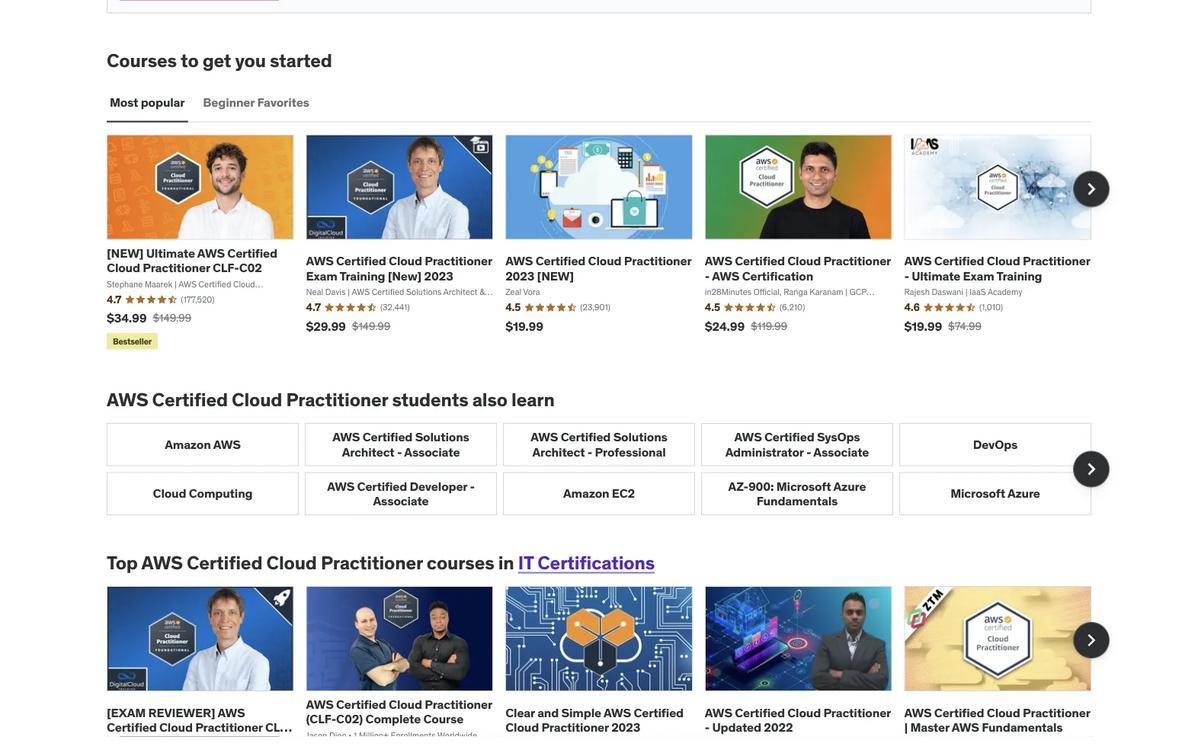 Task type: vqa. For each thing, say whether or not it's contained in the screenshot.
Cloud within AWS CERTIFIED CLOUD PRACTITIONER 2023 [NEW]
yes



Task type: locate. For each thing, give the bounding box(es) containing it.
practitioner inside aws certified cloud practitioner 2023 [new]
[[624, 253, 692, 269]]

cloud computing
[[153, 486, 253, 502]]

0 vertical spatial [new]
[[107, 245, 144, 261]]

aws certified sysops administrator - associate link
[[702, 423, 894, 466]]

c02 inside [exam reviewer] aws certified cloud practitioner clf- c02
[[107, 734, 130, 738]]

cloud
[[389, 253, 422, 269], [588, 253, 622, 269], [788, 253, 821, 269], [988, 253, 1021, 269], [107, 260, 140, 276], [232, 389, 282, 411], [153, 486, 186, 502], [267, 551, 317, 574], [389, 697, 422, 713], [788, 705, 821, 721], [988, 705, 1021, 721], [159, 720, 193, 735], [506, 720, 539, 735]]

architect down learn
[[533, 444, 585, 460]]

1 next image from the top
[[1080, 177, 1104, 201]]

1 carousel element from the top
[[107, 135, 1110, 353]]

1 vertical spatial ultimate
[[912, 268, 961, 284]]

1 horizontal spatial exam
[[964, 268, 995, 284]]

amazon left ec2
[[564, 486, 610, 502]]

associate inside aws certified solutions architect - associate
[[404, 444, 460, 460]]

architect up aws certified developer - associate
[[342, 444, 395, 460]]

1 horizontal spatial c02
[[239, 260, 262, 276]]

0 vertical spatial c02
[[239, 260, 262, 276]]

carousel element containing [new] ultimate aws certified cloud practitioner clf-c02
[[107, 135, 1110, 353]]

2023 inside aws certified cloud practitioner exam training [new] 2023
[[424, 268, 453, 284]]

solutions down 'students'
[[415, 430, 470, 445]]

architect inside aws certified solutions architect - associate
[[342, 444, 395, 460]]

- for aws certified solutions architect - associate
[[397, 444, 402, 460]]

certified for aws certified cloud practitioner - updated 2022
[[735, 705, 785, 721]]

architect inside aws certified solutions architect - professional
[[533, 444, 585, 460]]

solutions inside aws certified solutions architect - associate
[[415, 430, 470, 445]]

certified inside aws certified developer - associate
[[357, 479, 407, 494]]

1 solutions from the left
[[415, 430, 470, 445]]

certified for aws certified cloud practitioner - aws certification
[[735, 253, 785, 269]]

clf- inside [exam reviewer] aws certified cloud practitioner clf- c02
[[265, 720, 292, 735]]

0 horizontal spatial [new]
[[107, 245, 144, 261]]

microsoft azure
[[951, 486, 1041, 502]]

certified inside aws certified solutions architect - associate
[[363, 430, 413, 445]]

certified inside aws certified cloud practitioner - aws certification
[[735, 253, 785, 269]]

az-900: microsoft azure fundamentals link
[[702, 473, 894, 516]]

microsoft inside az-900: microsoft azure fundamentals
[[777, 479, 832, 494]]

ultimate
[[146, 245, 195, 261], [912, 268, 961, 284]]

microsoft
[[777, 479, 832, 494], [951, 486, 1006, 502]]

training
[[340, 268, 386, 284], [997, 268, 1043, 284]]

amazon for amazon aws
[[165, 437, 211, 452]]

aws certified cloud practitioner - ultimate exam training
[[905, 253, 1091, 284]]

0 horizontal spatial 2023
[[424, 268, 453, 284]]

0 horizontal spatial amazon
[[165, 437, 211, 452]]

amazon up cloud computing
[[165, 437, 211, 452]]

1 training from the left
[[340, 268, 386, 284]]

aws certified developer - associate
[[327, 479, 475, 509]]

courses
[[427, 551, 495, 574]]

developer
[[410, 479, 468, 494]]

certified inside aws certified cloud practitioner 2023 [new]
[[536, 253, 586, 269]]

certified inside aws certified sysops administrator - associate
[[765, 430, 815, 445]]

-
[[705, 268, 710, 284], [905, 268, 910, 284], [397, 444, 402, 460], [588, 444, 593, 460], [807, 444, 812, 460], [470, 479, 475, 494], [705, 720, 710, 735]]

1 horizontal spatial ultimate
[[912, 268, 961, 284]]

0 horizontal spatial azure
[[834, 479, 867, 494]]

azure down devops link at the right bottom of the page
[[1008, 486, 1041, 502]]

0 vertical spatial next image
[[1080, 177, 1104, 201]]

1 exam from the left
[[306, 268, 338, 284]]

top
[[107, 551, 138, 574]]

associate for sysops
[[814, 444, 870, 460]]

aws inside aws certified cloud practitioner - updated 2022
[[705, 705, 733, 721]]

certified inside clear and simple aws certified cloud practitioner 2023
[[634, 705, 684, 721]]

certified inside aws certified cloud practitioner (clf-c02) complete course
[[336, 697, 386, 713]]

- inside "aws certified cloud practitioner - ultimate exam training"
[[905, 268, 910, 284]]

microsoft azure link
[[900, 473, 1092, 516]]

1 horizontal spatial clf-
[[265, 720, 292, 735]]

aws inside aws certified solutions architect - associate
[[333, 430, 360, 445]]

amazon aws link
[[107, 423, 299, 466]]

associate
[[404, 444, 460, 460], [814, 444, 870, 460], [373, 493, 429, 509]]

cloud inside cloud computing link
[[153, 486, 186, 502]]

course
[[424, 712, 464, 727]]

practitioner
[[425, 253, 492, 269], [624, 253, 692, 269], [824, 253, 891, 269], [1024, 253, 1091, 269], [143, 260, 210, 276], [286, 389, 388, 411], [321, 551, 423, 574], [425, 697, 492, 713], [824, 705, 891, 721], [1024, 705, 1091, 721], [195, 720, 263, 735], [542, 720, 609, 735]]

certified
[[228, 245, 278, 261], [336, 253, 386, 269], [536, 253, 586, 269], [735, 253, 785, 269], [935, 253, 985, 269], [152, 389, 228, 411], [363, 430, 413, 445], [561, 430, 611, 445], [765, 430, 815, 445], [357, 479, 407, 494], [187, 551, 263, 574], [336, 697, 386, 713], [634, 705, 684, 721], [735, 705, 785, 721], [935, 705, 985, 721], [107, 720, 157, 735]]

[exam
[[107, 705, 146, 721]]

you
[[235, 49, 266, 72]]

microsoft down devops link at the right bottom of the page
[[951, 486, 1006, 502]]

carousel element
[[107, 135, 1110, 353], [107, 423, 1110, 516], [107, 586, 1110, 738]]

aws inside [new] ultimate aws certified cloud practitioner clf-c02
[[197, 245, 225, 261]]

most popular
[[110, 94, 185, 110]]

sysops
[[818, 430, 861, 445]]

certified inside aws certified solutions architect - professional
[[561, 430, 611, 445]]

aws certified solutions architect - professional link
[[503, 423, 696, 466]]

practitioner inside aws certified cloud practitioner - aws certification
[[824, 253, 891, 269]]

associate for solutions
[[404, 444, 460, 460]]

cloud inside aws certified cloud practitioner 2023 [new]
[[588, 253, 622, 269]]

1 horizontal spatial azure
[[1008, 486, 1041, 502]]

1 horizontal spatial amazon
[[564, 486, 610, 502]]

azure
[[834, 479, 867, 494], [1008, 486, 1041, 502]]

1 horizontal spatial training
[[997, 268, 1043, 284]]

next image
[[1080, 177, 1104, 201], [1080, 457, 1104, 482]]

- inside aws certified solutions architect - professional
[[588, 444, 593, 460]]

0 horizontal spatial architect
[[342, 444, 395, 460]]

popular
[[141, 94, 185, 110]]

practitioner inside "aws certified cloud practitioner - ultimate exam training"
[[1024, 253, 1091, 269]]

2 next image from the top
[[1080, 457, 1104, 482]]

1 horizontal spatial 2023
[[506, 268, 535, 284]]

2023 for cloud
[[424, 268, 453, 284]]

1 vertical spatial [new]
[[537, 268, 574, 284]]

aws
[[197, 245, 225, 261], [306, 253, 334, 269], [506, 253, 533, 269], [705, 253, 733, 269], [905, 253, 932, 269], [713, 268, 740, 284], [107, 389, 148, 411], [333, 430, 360, 445], [531, 430, 559, 445], [735, 430, 762, 445], [213, 437, 241, 452], [327, 479, 355, 494], [141, 551, 183, 574], [306, 697, 334, 713], [218, 705, 245, 721], [604, 705, 632, 721], [705, 705, 733, 721], [905, 705, 932, 721], [952, 720, 980, 735]]

1 horizontal spatial solutions
[[614, 430, 668, 445]]

practitioner inside aws certified cloud practitioner | master aws fundamentals
[[1024, 705, 1091, 721]]

1 vertical spatial carousel element
[[107, 423, 1110, 516]]

practitioner inside clear and simple aws certified cloud practitioner 2023
[[542, 720, 609, 735]]

c02
[[239, 260, 262, 276], [107, 734, 130, 738]]

certified inside aws certified cloud practitioner exam training [new] 2023
[[336, 253, 386, 269]]

2 horizontal spatial 2023
[[612, 720, 641, 735]]

1 horizontal spatial fundamentals
[[982, 720, 1064, 735]]

- inside aws certified cloud practitioner - aws certification
[[705, 268, 710, 284]]

2023 inside aws certified cloud practitioner 2023 [new]
[[506, 268, 535, 284]]

solutions
[[415, 430, 470, 445], [614, 430, 668, 445]]

solutions up ec2
[[614, 430, 668, 445]]

[new]
[[107, 245, 144, 261], [537, 268, 574, 284]]

amazon
[[165, 437, 211, 452], [564, 486, 610, 502]]

0 vertical spatial carousel element
[[107, 135, 1110, 353]]

microsoft down "aws certified sysops administrator - associate" link
[[777, 479, 832, 494]]

aws inside aws certified developer - associate
[[327, 479, 355, 494]]

associate down aws certified solutions architect - associate link at the left bottom of page
[[373, 493, 429, 509]]

0 vertical spatial clf-
[[213, 260, 239, 276]]

aws certified cloud practitioner - aws certification link
[[705, 253, 891, 284]]

aws certified cloud practitioner (clf-c02) complete course
[[306, 697, 492, 727]]

2 exam from the left
[[964, 268, 995, 284]]

0 horizontal spatial clf-
[[213, 260, 239, 276]]

certified inside aws certified cloud practitioner - updated 2022
[[735, 705, 785, 721]]

1 architect from the left
[[342, 444, 395, 460]]

2 training from the left
[[997, 268, 1043, 284]]

practitioner inside aws certified cloud practitioner - updated 2022
[[824, 705, 891, 721]]

clf-
[[213, 260, 239, 276], [265, 720, 292, 735]]

exam
[[306, 268, 338, 284], [964, 268, 995, 284]]

aws inside "aws certified cloud practitioner - ultimate exam training"
[[905, 253, 932, 269]]

solutions inside aws certified solutions architect - professional
[[614, 430, 668, 445]]

aws certified cloud practitioner (clf-c02) complete course link
[[306, 697, 492, 727]]

0 horizontal spatial c02
[[107, 734, 130, 738]]

1 vertical spatial amazon
[[564, 486, 610, 502]]

certified inside "aws certified cloud practitioner - ultimate exam training"
[[935, 253, 985, 269]]

[new]
[[388, 268, 422, 284]]

devops link
[[900, 423, 1092, 466]]

2023
[[424, 268, 453, 284], [506, 268, 535, 284], [612, 720, 641, 735]]

1 vertical spatial next image
[[1080, 457, 1104, 482]]

2 vertical spatial carousel element
[[107, 586, 1110, 738]]

0 vertical spatial ultimate
[[146, 245, 195, 261]]

(clf-
[[306, 712, 336, 727]]

3 carousel element from the top
[[107, 586, 1110, 738]]

0 horizontal spatial training
[[340, 268, 386, 284]]

- for aws certified cloud practitioner - aws certification
[[705, 268, 710, 284]]

certified inside aws certified cloud practitioner | master aws fundamentals
[[935, 705, 985, 721]]

associate up developer
[[404, 444, 460, 460]]

fundamentals
[[757, 493, 838, 509], [982, 720, 1064, 735]]

- for aws certified solutions architect - professional
[[588, 444, 593, 460]]

clf- inside [new] ultimate aws certified cloud practitioner clf-c02
[[213, 260, 239, 276]]

0 horizontal spatial ultimate
[[146, 245, 195, 261]]

carousel element for courses in
[[107, 586, 1110, 738]]

carousel element containing aws certified cloud practitioner (clf-c02) complete course
[[107, 586, 1110, 738]]

cloud inside aws certified cloud practitioner - aws certification
[[788, 253, 821, 269]]

- inside aws certified solutions architect - associate
[[397, 444, 402, 460]]

students
[[392, 389, 469, 411]]

0 horizontal spatial fundamentals
[[757, 493, 838, 509]]

associate up az-900: microsoft azure fundamentals
[[814, 444, 870, 460]]

azure down sysops
[[834, 479, 867, 494]]

aws certified solutions architect - professional
[[531, 430, 668, 460]]

0 vertical spatial amazon
[[165, 437, 211, 452]]

next image for aws certified solutions architect - professional
[[1080, 457, 1104, 482]]

2 architect from the left
[[533, 444, 585, 460]]

1 vertical spatial clf-
[[265, 720, 292, 735]]

amazon inside amazon ec2 link
[[564, 486, 610, 502]]

2 solutions from the left
[[614, 430, 668, 445]]

to
[[181, 49, 199, 72]]

2 carousel element from the top
[[107, 423, 1110, 516]]

2022
[[764, 720, 793, 735]]

solutions for associate
[[415, 430, 470, 445]]

aws inside aws certified solutions architect - professional
[[531, 430, 559, 445]]

updated
[[713, 720, 762, 735]]

cloud inside aws certified cloud practitioner (clf-c02) complete course
[[389, 697, 422, 713]]

carousel element containing aws certified solutions architect - associate
[[107, 423, 1110, 516]]

clf- for [exam reviewer] aws certified cloud practitioner clf- c02
[[265, 720, 292, 735]]

associate inside aws certified sysops administrator - associate
[[814, 444, 870, 460]]

courses
[[107, 49, 177, 72]]

- inside aws certified sysops administrator - associate
[[807, 444, 812, 460]]

c02 inside [new] ultimate aws certified cloud practitioner clf-c02
[[239, 260, 262, 276]]

aws certified cloud practitioner - updated 2022
[[705, 705, 891, 735]]

aws certified cloud practitioner 2023 [new]
[[506, 253, 692, 284]]

aws certified cloud practitioner 2023 [new] link
[[506, 253, 692, 284]]

- inside aws certified cloud practitioner - updated 2022
[[705, 720, 710, 735]]

- for aws certified cloud practitioner - updated 2022
[[705, 720, 710, 735]]

1 vertical spatial c02
[[107, 734, 130, 738]]

1 horizontal spatial [new]
[[537, 268, 574, 284]]

0 horizontal spatial solutions
[[415, 430, 470, 445]]

0 horizontal spatial exam
[[306, 268, 338, 284]]

0 horizontal spatial microsoft
[[777, 479, 832, 494]]

1 horizontal spatial architect
[[533, 444, 585, 460]]

[new] inside [new] ultimate aws certified cloud practitioner clf-c02
[[107, 245, 144, 261]]

aws inside aws certified sysops administrator - associate
[[735, 430, 762, 445]]

certified for aws certified sysops administrator - associate
[[765, 430, 815, 445]]

beginner favorites button
[[200, 84, 313, 121]]

architect
[[342, 444, 395, 460], [533, 444, 585, 460]]

cloud inside clear and simple aws certified cloud practitioner 2023
[[506, 720, 539, 735]]

2023 inside clear and simple aws certified cloud practitioner 2023
[[612, 720, 641, 735]]

0 vertical spatial fundamentals
[[757, 493, 838, 509]]

aws certified cloud practitioner - aws certification
[[705, 253, 891, 284]]

aws certified sysops administrator - associate
[[726, 430, 870, 460]]

cloud inside "aws certified cloud practitioner - ultimate exam training"
[[988, 253, 1021, 269]]

1 vertical spatial fundamentals
[[982, 720, 1064, 735]]



Task type: describe. For each thing, give the bounding box(es) containing it.
aws certified cloud practitioner students also learn
[[107, 389, 555, 411]]

- for aws certified cloud practitioner - ultimate exam training
[[905, 268, 910, 284]]

clear and simple aws certified cloud practitioner 2023 link
[[506, 705, 684, 735]]

certifications
[[538, 551, 655, 574]]

beginner favorites
[[203, 94, 309, 110]]

practitioner inside [new] ultimate aws certified cloud practitioner clf-c02
[[143, 260, 210, 276]]

[new] inside aws certified cloud practitioner 2023 [new]
[[537, 268, 574, 284]]

[exam reviewer] aws certified cloud practitioner clf- c02
[[107, 705, 292, 738]]

certified for aws certified cloud practitioner (clf-c02) complete course
[[336, 697, 386, 713]]

[new] ultimate aws certified cloud practitioner clf-c02 link
[[107, 245, 278, 276]]

aws inside aws certified cloud practitioner 2023 [new]
[[506, 253, 533, 269]]

complete
[[366, 712, 421, 727]]

aws certified cloud practitioner | master aws fundamentals link
[[905, 705, 1091, 735]]

simple
[[562, 705, 602, 721]]

2023 for simple
[[612, 720, 641, 735]]

clear and simple aws certified cloud practitioner 2023
[[506, 705, 684, 735]]

- for aws certified sysops administrator - associate
[[807, 444, 812, 460]]

computing
[[189, 486, 253, 502]]

ultimate inside [new] ultimate aws certified cloud practitioner clf-c02
[[146, 245, 195, 261]]

amazon for amazon ec2
[[564, 486, 610, 502]]

c02 for [new] ultimate aws certified cloud practitioner clf-c02
[[239, 260, 262, 276]]

top aws certified cloud practitioner courses in it certifications
[[107, 551, 655, 574]]

az-
[[729, 479, 749, 494]]

reviewer]
[[148, 705, 215, 721]]

administrator
[[726, 444, 804, 460]]

aws certified developer - associate link
[[305, 473, 497, 516]]

c02)
[[336, 712, 363, 727]]

also
[[473, 389, 508, 411]]

practitioner inside aws certified cloud practitioner (clf-c02) complete course
[[425, 697, 492, 713]]

certified for aws certified cloud practitioner students also learn
[[152, 389, 228, 411]]

clear
[[506, 705, 535, 721]]

exam inside aws certified cloud practitioner exam training [new] 2023
[[306, 268, 338, 284]]

certified for aws certified cloud practitioner 2023 [new]
[[536, 253, 586, 269]]

fundamentals inside az-900: microsoft azure fundamentals
[[757, 493, 838, 509]]

most
[[110, 94, 138, 110]]

aws certified cloud practitioner | master aws fundamentals
[[905, 705, 1091, 735]]

practitioner inside aws certified cloud practitioner exam training [new] 2023
[[425, 253, 492, 269]]

certified for aws certified solutions architect - professional
[[561, 430, 611, 445]]

aws certified cloud practitioner exam training [new] 2023 link
[[306, 253, 492, 284]]

devops
[[974, 437, 1018, 452]]

practitioner inside [exam reviewer] aws certified cloud practitioner clf- c02
[[195, 720, 263, 735]]

aws certified cloud practitioner - updated 2022 link
[[705, 705, 891, 735]]

it
[[518, 551, 534, 574]]

aws certified solutions architect - associate
[[333, 430, 470, 460]]

in
[[499, 551, 515, 574]]

aws certified cloud practitioner - ultimate exam training link
[[905, 253, 1091, 284]]

architect for aws certified solutions architect - associate
[[342, 444, 395, 460]]

900:
[[749, 479, 774, 494]]

architect for aws certified solutions architect - professional
[[533, 444, 585, 460]]

certification
[[743, 268, 814, 284]]

ultimate inside "aws certified cloud practitioner - ultimate exam training"
[[912, 268, 961, 284]]

learn
[[512, 389, 555, 411]]

|
[[905, 720, 908, 735]]

get
[[203, 49, 231, 72]]

certified for aws certified cloud practitioner | master aws fundamentals
[[935, 705, 985, 721]]

certified for aws certified developer - associate
[[357, 479, 407, 494]]

next image for aws certified cloud practitioner - ultimate exam training
[[1080, 177, 1104, 201]]

certified for aws certified cloud practitioner exam training [new] 2023
[[336, 253, 386, 269]]

cloud inside [exam reviewer] aws certified cloud practitioner clf- c02
[[159, 720, 193, 735]]

certified inside [exam reviewer] aws certified cloud practitioner clf- c02
[[107, 720, 157, 735]]

courses to get you started
[[107, 49, 332, 72]]

started
[[270, 49, 332, 72]]

certified for aws certified solutions architect - associate
[[363, 430, 413, 445]]

cloud computing link
[[107, 473, 299, 516]]

associate inside aws certified developer - associate
[[373, 493, 429, 509]]

- inside aws certified developer - associate
[[470, 479, 475, 494]]

[new] ultimate aws certified cloud practitioner clf-c02
[[107, 245, 278, 276]]

aws inside clear and simple aws certified cloud practitioner 2023
[[604, 705, 632, 721]]

favorites
[[257, 94, 309, 110]]

professional
[[595, 444, 666, 460]]

beginner
[[203, 94, 255, 110]]

it certifications link
[[518, 551, 655, 574]]

training inside "aws certified cloud practitioner - ultimate exam training"
[[997, 268, 1043, 284]]

aws inside aws certified cloud practitioner (clf-c02) complete course
[[306, 697, 334, 713]]

cloud inside [new] ultimate aws certified cloud practitioner clf-c02
[[107, 260, 140, 276]]

cloud inside aws certified cloud practitioner exam training [new] 2023
[[389, 253, 422, 269]]

aws certified cloud practitioner exam training [new] 2023
[[306, 253, 492, 284]]

aws inside [exam reviewer] aws certified cloud practitioner clf- c02
[[218, 705, 245, 721]]

ec2
[[612, 486, 635, 502]]

azure inside az-900: microsoft azure fundamentals
[[834, 479, 867, 494]]

az-900: microsoft azure fundamentals
[[729, 479, 867, 509]]

next image
[[1080, 629, 1104, 653]]

c02 for [exam reviewer] aws certified cloud practitioner clf- c02
[[107, 734, 130, 738]]

cloud inside aws certified cloud practitioner - updated 2022
[[788, 705, 821, 721]]

amazon aws
[[165, 437, 241, 452]]

and
[[538, 705, 559, 721]]

amazon ec2
[[564, 486, 635, 502]]

clf- for [new] ultimate aws certified cloud practitioner clf-c02
[[213, 260, 239, 276]]

1 horizontal spatial microsoft
[[951, 486, 1006, 502]]

carousel element for aws certified cloud practitioner students also learn
[[107, 423, 1110, 516]]

cloud inside aws certified cloud practitioner | master aws fundamentals
[[988, 705, 1021, 721]]

[exam reviewer] aws certified cloud practitioner clf- c02 link
[[107, 705, 292, 738]]

amazon ec2 link
[[503, 473, 696, 516]]

solutions for professional
[[614, 430, 668, 445]]

aws certified solutions architect - associate link
[[305, 423, 497, 466]]

training inside aws certified cloud practitioner exam training [new] 2023
[[340, 268, 386, 284]]

most popular button
[[107, 84, 188, 121]]

master
[[911, 720, 950, 735]]

exam inside "aws certified cloud practitioner - ultimate exam training"
[[964, 268, 995, 284]]

fundamentals inside aws certified cloud practitioner | master aws fundamentals
[[982, 720, 1064, 735]]

certified inside [new] ultimate aws certified cloud practitioner clf-c02
[[228, 245, 278, 261]]

aws inside aws certified cloud practitioner exam training [new] 2023
[[306, 253, 334, 269]]

certified for aws certified cloud practitioner - ultimate exam training
[[935, 253, 985, 269]]



